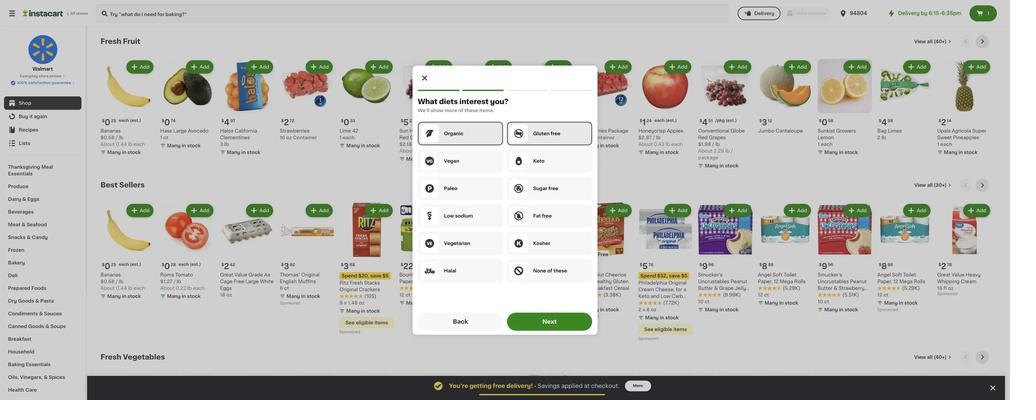 Task type: locate. For each thing, give the bounding box(es) containing it.
butter up jam
[[818, 286, 832, 291]]

items for 5
[[673, 327, 687, 332]]

5 beef chuck, ground, 80%/20%
[[459, 263, 508, 284]]

ct inside thomas' original english muffins 6 ct
[[284, 286, 289, 291]]

1 vertical spatial large
[[245, 279, 259, 284]]

of right more
[[458, 108, 463, 113]]

1 california from the left
[[541, 129, 564, 133]]

each inside $ 1 24 each (est.)
[[654, 119, 665, 123]]

1 red from the left
[[698, 136, 708, 140]]

2 seedless from the left
[[429, 129, 451, 133]]

0 vertical spatial 25
[[111, 119, 116, 123]]

next
[[542, 319, 557, 325]]

1 horizontal spatial /pkg
[[477, 119, 486, 123]]

0 vertical spatial $ 0 25 each (est.)
[[102, 119, 141, 126]]

essentials inside thanksgiving meal essentials
[[8, 172, 33, 176]]

0 vertical spatial of
[[458, 108, 463, 113]]

these up water
[[553, 269, 567, 273]]

hass
[[160, 129, 172, 133]]

see eligible items button down 2 x 8 oz
[[638, 324, 693, 335]]

2 $1.98 from the left
[[698, 142, 711, 147]]

smucker's up jam
[[818, 273, 842, 277]]

0 vertical spatial see eligible items
[[345, 321, 388, 325]]

great inside "great value grade aa cage free large white eggs 18 oz"
[[220, 273, 233, 277]]

uncrustables up jam
[[818, 279, 849, 284]]

1 /pkg from the left
[[477, 119, 486, 123]]

1 seedless from the left
[[475, 129, 496, 133]]

honey nut cheerios heart healthy gluten free breakfast cereal
[[579, 273, 629, 291]]

9 up smucker's uncrustables peanut butter & grape jelly sandwich
[[702, 263, 708, 270]]

snacks & candy link
[[4, 231, 81, 244]]

3 12 ct from the left
[[758, 293, 769, 297]]

eligible for 3
[[356, 321, 373, 325]]

stock
[[187, 144, 201, 148], [366, 144, 380, 148], [606, 144, 619, 148], [127, 150, 141, 155], [665, 150, 679, 155], [845, 150, 858, 155], [247, 150, 260, 155], [964, 150, 978, 155], [426, 157, 440, 162], [725, 164, 739, 168], [127, 294, 141, 299], [187, 294, 201, 299], [307, 294, 320, 299], [904, 301, 918, 306], [426, 301, 440, 306], [785, 301, 798, 306], [725, 308, 739, 312], [845, 308, 858, 312], [606, 308, 619, 312], [366, 309, 380, 314], [665, 316, 679, 320]]

sponsored badge image for 2
[[937, 292, 957, 296]]

gluten up the bag
[[533, 131, 550, 136]]

package down 2.43
[[459, 156, 479, 160]]

large down the 74
[[173, 129, 187, 133]]

74
[[171, 119, 176, 123]]

free right getting
[[493, 384, 505, 389]]

3 item carousel region from the top
[[101, 351, 992, 400]]

gluten inside honey nut cheerios heart healthy gluten free breakfast cereal
[[613, 279, 629, 284]]

3 /pkg from the left
[[417, 119, 426, 123]]

0 vertical spatial $0.58
[[101, 136, 115, 140]]

1 $5 from the left
[[382, 274, 389, 278]]

1 0.44 from the top
[[116, 142, 127, 147]]

10 down jam
[[818, 299, 823, 304]]

2 view all (40+) from the top
[[914, 355, 947, 360]]

2 mega from the left
[[780, 279, 793, 284]]

(40+) for fruit
[[934, 39, 947, 44]]

/pkg (est.)
[[417, 119, 438, 123]]

eggs inside "great value grade aa cage free large white eggs 18 oz"
[[220, 286, 232, 291]]

1 horizontal spatial 42
[[352, 129, 358, 133]]

sandwich inside smucker's uncrustables peanut butter & grape jelly sandwich
[[698, 293, 721, 297]]

/pkg inside $ 4 81 /pkg (est.)
[[477, 119, 486, 123]]

1 vertical spatial low
[[661, 294, 670, 299]]

1 horizontal spatial items
[[673, 327, 687, 332]]

2 9 from the left
[[822, 263, 827, 270]]

2 25 from the top
[[111, 263, 116, 267]]

white
[[260, 279, 274, 284]]

2 down $ 4 98
[[877, 136, 880, 140]]

1 vertical spatial keto
[[638, 294, 649, 299]]

1 horizontal spatial mega
[[899, 279, 913, 284]]

2 inside bag limes 2 lb
[[877, 136, 880, 140]]

& left strawberry
[[834, 286, 837, 291]]

great for $ 2 42
[[220, 273, 233, 277]]

$ 9 96 up smucker's uncrustables peanut butter & grape jelly sandwich
[[700, 263, 714, 270]]

1 angel from the left
[[877, 273, 891, 277]]

see eligible items button down 1.48
[[340, 317, 394, 329]]

0 vertical spatial keto
[[533, 159, 545, 163]]

1 vertical spatial 42
[[230, 263, 235, 267]]

1 butter from the left
[[698, 286, 713, 291]]

$ 1 24 each (est.)
[[640, 119, 677, 126]]

1 vertical spatial view
[[914, 183, 926, 188]]

1 horizontal spatial 16
[[937, 286, 942, 291]]

bananas $0.58 / lb about 0.44 lb each for 4
[[101, 129, 145, 147]]

oz down strawberries
[[286, 136, 292, 140]]

33
[[350, 119, 355, 123]]

1 horizontal spatial these
[[553, 269, 567, 273]]

1 vertical spatial $0.58
[[101, 279, 115, 284]]

1 vertical spatial view all (40+)
[[914, 355, 947, 360]]

california
[[541, 129, 564, 133], [235, 129, 257, 133]]

1 25 from the top
[[111, 119, 116, 123]]

great inside great value heavy whipping cream 16 fl oz
[[937, 273, 950, 277]]

1 9 from the left
[[702, 263, 708, 270]]

$ 9 96 up the smucker's uncrustables peanut butter & strawberry jam sandwich
[[819, 263, 833, 270]]

original inside philadelphia original cream cheese, for a keto and low carb lifestyle
[[668, 281, 687, 285]]

2 10 from the left
[[818, 299, 823, 304]]

$ 3 92 up the thomas'
[[281, 263, 295, 270]]

red inside conventional globe red grapes $1.98 / lb about 2.28 lb / package
[[698, 136, 708, 140]]

2 (40+) from the top
[[934, 355, 947, 360]]

2.43
[[475, 149, 485, 154]]

0 vertical spatial original
[[301, 273, 320, 277]]

$0.58 for 2
[[101, 279, 115, 284]]

1 horizontal spatial 96
[[828, 263, 833, 267]]

1 view all (40+) button from the top
[[912, 35, 954, 48]]

ritz
[[340, 281, 349, 285]]

0 vertical spatial essentials
[[8, 172, 33, 176]]

1 vertical spatial essentials
[[26, 363, 50, 367]]

package up vegan
[[432, 149, 452, 154]]

3 great from the left
[[937, 273, 950, 277]]

jumbo
[[758, 129, 774, 133]]

1 horizontal spatial rolls
[[914, 279, 925, 284]]

essentials down thanksgiving
[[8, 172, 33, 176]]

red down conventional
[[698, 136, 708, 140]]

2 butter from the left
[[818, 286, 832, 291]]

clementines
[[220, 136, 250, 140]]

0 vertical spatial large
[[173, 129, 187, 133]]

12 inside $ 3 12
[[768, 119, 772, 123]]

18 down cage
[[220, 293, 225, 297]]

2 inside premium california lemons 2 lb bag
[[519, 142, 522, 147]]

value inside "great value grade aa cage free large white eggs 18 oz"
[[234, 273, 247, 277]]

0 horizontal spatial $1.98
[[459, 142, 472, 147]]

0 horizontal spatial 42
[[230, 263, 235, 267]]

0 horizontal spatial toilet
[[784, 273, 797, 277]]

2 $0.58 from the top
[[101, 279, 115, 284]]

nut
[[596, 273, 604, 277]]

of inside what diets interest you? we'll show more of these items.
[[458, 108, 463, 113]]

2 peanut from the left
[[850, 279, 867, 284]]

x for 3
[[344, 301, 347, 306]]

9 for smucker's uncrustables peanut butter & grape jelly sandwich
[[702, 263, 708, 270]]

1 horizontal spatial bag
[[877, 129, 887, 133]]

butter inside the smucker's uncrustables peanut butter & strawberry jam sandwich
[[818, 286, 832, 291]]

lime 42 1 each
[[340, 129, 358, 140]]

cream down heavy
[[961, 279, 976, 284]]

0.44 for 2
[[116, 286, 127, 291]]

0 vertical spatial bananas $0.58 / lb about 0.44 lb each
[[101, 129, 145, 147]]

seedless inside sun harvest seedless red grapes $2.18 / lb about 2.4 lb / package
[[429, 129, 451, 133]]

free for sugar free
[[548, 186, 558, 191]]

1 vertical spatial item carousel region
[[101, 179, 992, 345]]

3 up the thomas'
[[284, 263, 289, 270]]

gluten up cereal
[[613, 279, 629, 284]]

★★★★★
[[877, 286, 901, 291], [877, 286, 901, 291], [399, 286, 423, 291], [399, 286, 423, 291], [758, 286, 781, 291], [758, 286, 781, 291], [698, 293, 722, 297], [698, 293, 722, 297], [818, 293, 841, 297], [818, 293, 841, 297], [579, 293, 602, 297], [579, 293, 602, 297], [340, 294, 363, 299], [340, 294, 363, 299], [638, 301, 662, 306], [638, 301, 662, 306]]

0 horizontal spatial seedless
[[429, 129, 451, 133]]

great
[[519, 273, 532, 277], [220, 273, 233, 277], [937, 273, 950, 277]]

see down 2 x 8 oz
[[644, 327, 653, 332]]

2 angel soft toilet paper, 12 mega rolls from the left
[[758, 273, 806, 284]]

2 smucker's from the left
[[818, 273, 842, 277]]

92 up the thomas'
[[290, 263, 295, 267]]

1 bananas from the top
[[101, 129, 121, 133]]

0 horizontal spatial paper,
[[758, 279, 773, 284]]

$0.58 for 4
[[101, 136, 115, 140]]

1 vertical spatial $ 0 25 each (est.)
[[102, 263, 141, 270]]

2 california from the left
[[235, 129, 257, 133]]

2 value from the left
[[234, 273, 247, 277]]

these inside what diets interest you? we'll show more of these items.
[[465, 108, 478, 113]]

2 86 from the left
[[768, 263, 774, 267]]

10 ct for smucker's uncrustables peanut butter & grape jelly sandwich
[[698, 299, 710, 304]]

3 down halos
[[220, 142, 223, 147]]

about
[[101, 142, 115, 147], [638, 142, 653, 147], [459, 149, 473, 154], [698, 149, 712, 154], [399, 149, 414, 154], [101, 286, 115, 291], [160, 286, 175, 291]]

2 horizontal spatial original
[[668, 281, 687, 285]]

1 horizontal spatial 86
[[888, 263, 893, 267]]

(est.) up apples
[[666, 119, 677, 123]]

0 vertical spatial view all (40+)
[[914, 39, 947, 44]]

meat
[[8, 223, 20, 227]]

breakfast up household
[[8, 337, 31, 342]]

2 96 from the left
[[828, 263, 833, 267]]

& inside the smucker's uncrustables peanut butter & strawberry jam sandwich
[[834, 286, 837, 291]]

$5 for 3
[[382, 274, 389, 278]]

10 for smucker's uncrustables peanut butter & strawberry jam sandwich
[[818, 299, 823, 304]]

2 down lifestyle in the bottom right of the page
[[638, 308, 641, 312]]

free right sugar
[[548, 186, 558, 191]]

original for muffins
[[301, 273, 320, 277]]

1 horizontal spatial large
[[245, 279, 259, 284]]

red down sun
[[399, 136, 409, 140]]

see eligible items button
[[340, 317, 394, 329], [638, 324, 693, 335]]

2 view from the top
[[914, 183, 926, 188]]

1 view all (40+) from the top
[[914, 39, 947, 44]]

0 vertical spatial gluten
[[533, 131, 550, 136]]

original down ritz
[[340, 287, 358, 292]]

everyday
[[20, 74, 38, 78]]

each inside 'sunkist growers lemon 1 each'
[[821, 142, 833, 147]]

0 horizontal spatial angel
[[758, 273, 771, 277]]

foods
[[31, 286, 46, 291]]

gluten free
[[533, 131, 560, 136]]

vegetables
[[123, 354, 165, 361]]

fresh left fruit
[[101, 38, 121, 45]]

2 vertical spatial item carousel region
[[101, 351, 992, 400]]

3 left 68
[[583, 263, 588, 270]]

2 (5.29k) from the left
[[783, 286, 800, 291]]

1 horizontal spatial angel soft toilet paper, 12 mega rolls
[[877, 273, 925, 284]]

smucker's inside smucker's uncrustables peanut butter & grape jelly sandwich
[[698, 273, 723, 277]]

18 inside $ 22 18
[[414, 263, 419, 267]]

uncrustables for grape
[[698, 279, 729, 284]]

goods down condiments & sauces
[[28, 324, 44, 329]]

original for cheese,
[[668, 281, 687, 285]]

0 horizontal spatial bag
[[477, 136, 487, 140]]

delivery for delivery by 6:15-6:35pm
[[898, 11, 920, 16]]

original up "muffins"
[[301, 273, 320, 277]]

1 $0.58 from the top
[[101, 136, 115, 140]]

1 smucker's from the left
[[698, 273, 723, 277]]

0.44 for 4
[[116, 142, 127, 147]]

34
[[589, 119, 594, 123]]

grapes down green
[[459, 136, 476, 140]]

package for about 2.43 lb / package
[[459, 156, 479, 160]]

1 horizontal spatial 92
[[529, 119, 534, 123]]

$ inside $ 2 42
[[221, 263, 224, 267]]

1 all from the top
[[927, 39, 933, 44]]

0 vertical spatial 92
[[529, 119, 534, 123]]

eligible
[[356, 321, 373, 325], [655, 327, 672, 332]]

1 10 ct from the left
[[698, 299, 710, 304]]

1 grapes from the left
[[459, 136, 476, 140]]

1 4 from the left
[[463, 119, 469, 126]]

apples
[[667, 129, 683, 133]]

essentials up oils, vinegars, & spices
[[26, 363, 50, 367]]

save for 3
[[370, 274, 381, 278]]

recipes
[[19, 128, 38, 132]]

$ 4 97
[[221, 119, 235, 126]]

97
[[230, 119, 235, 123]]

2 item carousel region from the top
[[101, 179, 992, 345]]

/pkg right 23
[[417, 119, 426, 123]]

1
[[987, 11, 989, 16], [642, 119, 646, 126], [160, 136, 162, 140], [340, 136, 342, 140], [818, 142, 820, 147], [937, 142, 939, 147]]

1 vertical spatial breakfast
[[8, 337, 31, 342]]

1 vertical spatial see
[[644, 327, 653, 332]]

growers
[[836, 129, 856, 133]]

about inside sun harvest seedless red grapes $2.18 / lb about 2.4 lb / package
[[399, 149, 414, 154]]

3 value from the left
[[952, 273, 964, 277]]

2 /pkg from the left
[[715, 119, 725, 123]]

save up stacks
[[370, 274, 381, 278]]

bag
[[529, 142, 538, 147]]

sandwich down strawberry
[[829, 293, 852, 297]]

0 horizontal spatial eligible
[[356, 321, 373, 325]]

value up whipping
[[952, 273, 964, 277]]

free right fat
[[542, 214, 552, 218]]

100% satisfaction guarantee
[[17, 81, 71, 85]]

package down 2.28
[[698, 156, 718, 160]]

$20,
[[358, 274, 369, 278]]

1 view from the top
[[914, 39, 926, 44]]

1 horizontal spatial soft
[[892, 273, 902, 277]]

keto down the bag
[[533, 159, 545, 163]]

sponsored badge image for 8
[[877, 308, 898, 312]]

4 for $ 4 97
[[224, 119, 230, 126]]

all for 8
[[927, 183, 933, 188]]

$ 3 92 up premium on the right
[[520, 119, 534, 126]]

3 for jumbo cantaloupe
[[762, 119, 767, 126]]

health care
[[8, 388, 37, 393]]

canned goods & soups link
[[4, 320, 81, 333]]

low down cheese,
[[661, 294, 670, 299]]

dry goods & pasta
[[8, 299, 54, 304]]

great for $ 2 78
[[937, 273, 950, 277]]

item carousel region containing fresh vegetables
[[101, 351, 992, 400]]

2 sandwich from the left
[[829, 293, 852, 297]]

0 vertical spatial eligible
[[356, 321, 373, 325]]

1 horizontal spatial $ 3 92
[[520, 119, 534, 126]]

1 vertical spatial bag
[[477, 136, 487, 140]]

0 for 28
[[164, 263, 170, 270]]

1 horizontal spatial cream
[[961, 279, 976, 284]]

value left grade
[[234, 273, 247, 277]]

0 horizontal spatial 12 ct
[[399, 293, 410, 297]]

low left the sodium
[[444, 214, 454, 218]]

fresh down '$20,'
[[350, 281, 363, 285]]

limes
[[888, 129, 902, 133]]

1 angel soft toilet paper, 12 mega rolls from the left
[[877, 273, 925, 284]]

breakfast link
[[4, 333, 81, 346]]

grapes inside green seedless grapes bag $1.98 / lb about 2.43 lb / package
[[459, 136, 476, 140]]

bag down $ 4 98
[[877, 129, 887, 133]]

0 for 58
[[822, 119, 827, 126]]

$4.51 per package (estimated) element
[[698, 116, 753, 128]]

25 for 2
[[111, 263, 116, 267]]

2.4
[[415, 149, 422, 154]]

$2.87
[[638, 136, 652, 140]]

uncrustables inside smucker's uncrustables peanut butter & grape jelly sandwich
[[698, 279, 729, 284]]

about inside honeycrisp apples $2.87 / lb about 0.43 lb each
[[638, 142, 653, 147]]

2 $0.25 each (estimated) element from the top
[[101, 260, 155, 272]]

peanut for strawberry
[[850, 279, 867, 284]]

see eligible items for 3
[[345, 321, 388, 325]]

$ 9 96 for smucker's uncrustables peanut butter & strawberry jam sandwich
[[819, 263, 833, 270]]

& right dairy
[[22, 197, 26, 202]]

$1.98 inside green seedless grapes bag $1.98 / lb about 2.43 lb / package
[[459, 142, 472, 147]]

2 all from the top
[[927, 183, 933, 188]]

x left 1.48
[[344, 301, 347, 306]]

1 mega from the left
[[899, 279, 913, 284]]

$0.25 each (estimated) element for 2
[[101, 260, 155, 272]]

seedless down the '/pkg (est.)'
[[429, 129, 451, 133]]

1 86 from the left
[[888, 263, 893, 267]]

3 4 from the left
[[881, 119, 887, 126]]

2 $ 9 96 from the left
[[819, 263, 833, 270]]

0 horizontal spatial free
[[234, 279, 244, 284]]

towels
[[414, 279, 430, 284]]

view all (40+) for vegetables
[[914, 355, 947, 360]]

2 $ 0 25 each (est.) from the top
[[102, 263, 141, 270]]

1 $ 8 86 from the left
[[879, 263, 893, 270]]

you're
[[449, 384, 468, 389]]

1 vertical spatial 16
[[937, 286, 942, 291]]

0 horizontal spatial 92
[[290, 263, 295, 267]]

2 view all (40+) button from the top
[[912, 351, 954, 364]]

baking
[[8, 363, 25, 367]]

2 horizontal spatial great
[[937, 273, 950, 277]]

condiments & sauces
[[8, 312, 62, 316]]

4 for $ 4 51 /pkg (est.)
[[702, 119, 708, 126]]

spend up philadelphia
[[640, 274, 656, 278]]

california inside premium california lemons 2 lb bag
[[541, 129, 564, 133]]

5 left 34 at the top right of page
[[583, 119, 588, 126]]

peanut inside the smucker's uncrustables peanut butter & strawberry jam sandwich
[[850, 279, 867, 284]]

1 uncrustables from the left
[[698, 279, 729, 284]]

0 horizontal spatial rolls
[[794, 279, 806, 284]]

2 grapes from the left
[[709, 136, 726, 140]]

1 horizontal spatial (5.29k)
[[902, 286, 920, 291]]

10 ct down smucker's uncrustables peanut butter & grape jelly sandwich
[[698, 299, 710, 304]]

1 horizontal spatial grapes
[[459, 136, 476, 140]]

0 horizontal spatial peanut
[[731, 279, 747, 284]]

0 horizontal spatial (5.29k)
[[783, 286, 800, 291]]

10 down smucker's uncrustables peanut butter & grape jelly sandwich
[[698, 299, 704, 304]]

/pkg inside $ 4 51 /pkg (est.)
[[715, 119, 725, 123]]

$ inside $ 22 18
[[401, 263, 403, 267]]

great up whipping
[[937, 273, 950, 277]]

$ 0 25 each (est.) for 4
[[102, 119, 141, 126]]

0 horizontal spatial large
[[173, 129, 187, 133]]

keto up lifestyle in the bottom right of the page
[[638, 294, 649, 299]]

0 vertical spatial $ 3 92
[[520, 119, 534, 126]]

all inside view all (30+) popup button
[[927, 183, 933, 188]]

item carousel region
[[101, 35, 992, 173], [101, 179, 992, 345], [101, 351, 992, 400]]

1 toilet from the left
[[903, 273, 916, 277]]

0 horizontal spatial mega
[[780, 279, 793, 284]]

agricola
[[952, 129, 971, 133]]

12 ct down "paper"
[[399, 293, 410, 297]]

$ 3 88
[[341, 263, 355, 270]]

1 vertical spatial goods
[[28, 324, 44, 329]]

bananas $0.58 / lb about 0.44 lb each
[[101, 129, 145, 147], [101, 273, 145, 291]]

butter right a at the right
[[698, 286, 713, 291]]

1 bananas $0.58 / lb about 0.44 lb each from the top
[[101, 129, 145, 147]]

goods down prepared foods at left
[[18, 299, 34, 304]]

0 vertical spatial bag
[[877, 129, 887, 133]]

avocado
[[188, 129, 208, 133]]

vegetarian
[[444, 241, 470, 246]]

1 horizontal spatial red
[[698, 136, 708, 140]]

peanut inside smucker's uncrustables peanut butter & grape jelly sandwich
[[731, 279, 747, 284]]

4
[[463, 119, 469, 126], [702, 119, 708, 126], [881, 119, 887, 126], [224, 119, 230, 126]]

view inside popup button
[[914, 183, 926, 188]]

5 for $ 5 76
[[642, 263, 648, 270]]

1 $1.98 from the left
[[459, 142, 472, 147]]

1 $ 9 96 from the left
[[700, 263, 714, 270]]

(est.) inside the $0.28 each (estimated) element
[[190, 263, 201, 267]]

free for gluten free
[[551, 131, 560, 136]]

seedless down $4.81 per package (estimated) element
[[475, 129, 496, 133]]

1 $ 0 25 each (est.) from the top
[[102, 119, 141, 126]]

butter for smucker's uncrustables peanut butter & strawberry jam sandwich
[[818, 286, 832, 291]]

$ 5 63
[[520, 263, 534, 270]]

2 horizontal spatial free
[[598, 252, 609, 257]]

x down lifestyle in the bottom right of the page
[[643, 308, 645, 312]]

$0.25 each (estimated) element
[[101, 116, 155, 128], [101, 260, 155, 272]]

0 horizontal spatial $5
[[382, 274, 389, 278]]

3 left 88
[[344, 263, 349, 270]]

0 horizontal spatial see
[[345, 321, 355, 325]]

uncrustables inside the smucker's uncrustables peanut butter & strawberry jam sandwich
[[818, 279, 849, 284]]

$1.98 for grapes
[[459, 142, 472, 147]]

of right the none
[[547, 269, 552, 273]]

0 horizontal spatial smucker's
[[698, 273, 723, 277]]

oz inside great value heavy whipping cream 16 fl oz
[[948, 286, 954, 291]]

sponsored badge image
[[937, 292, 957, 296], [280, 302, 300, 306], [877, 308, 898, 312], [579, 315, 599, 319], [340, 330, 360, 334], [638, 337, 659, 341]]

0 horizontal spatial package
[[432, 149, 452, 154]]

package for about 2.28 lb / package
[[698, 156, 718, 160]]

eggs down cage
[[220, 286, 232, 291]]

package inside green seedless grapes bag $1.98 / lb about 2.43 lb / package
[[459, 156, 479, 160]]

(est.) up globe
[[726, 119, 737, 123]]

•
[[534, 384, 536, 389]]

add your shopping preferences element
[[413, 66, 598, 335]]

1 horizontal spatial x
[[643, 308, 645, 312]]

0 horizontal spatial these
[[465, 108, 478, 113]]

$ 0 25 each (est.) for 2
[[102, 263, 141, 270]]

delivery for delivery
[[754, 11, 774, 16]]

& left grape
[[714, 286, 718, 291]]

0 horizontal spatial 18
[[220, 293, 225, 297]]

what
[[418, 98, 437, 105]]

5 for $ 5 23
[[403, 119, 409, 126]]

1 vertical spatial gluten
[[613, 279, 629, 284]]

butter inside smucker's uncrustables peanut butter & grape jelly sandwich
[[698, 286, 713, 291]]

1 inside button
[[987, 11, 989, 16]]

1 10 from the left
[[698, 299, 704, 304]]

2 spend from the left
[[640, 274, 656, 278]]

0 horizontal spatial items
[[375, 321, 388, 325]]

16 down strawberries
[[280, 136, 285, 140]]

4 4 from the left
[[224, 119, 230, 126]]

(est.) inside $ 1 24 each (est.)
[[666, 119, 677, 123]]

1 (40+) from the top
[[934, 39, 947, 44]]

free right premium on the right
[[551, 131, 560, 136]]

1 horizontal spatial great
[[519, 273, 532, 277]]

$1.27
[[160, 279, 172, 284]]

2 4 from the left
[[702, 119, 708, 126]]

$1.24 each (estimated) element
[[638, 116, 693, 128]]

81
[[469, 119, 474, 123]]

see eligible items down 1.48
[[345, 321, 388, 325]]

free inside 'treatment tracker modal' dialog
[[493, 384, 505, 389]]

each (est.)
[[179, 263, 201, 267]]

thanksgiving meal essentials
[[8, 165, 53, 176]]

1 sandwich from the left
[[698, 293, 721, 297]]

grape
[[719, 286, 734, 291]]

1 $0.25 each (estimated) element from the top
[[101, 116, 155, 128]]

value
[[533, 273, 546, 277], [234, 273, 247, 277], [952, 273, 964, 277]]

butter for smucker's uncrustables peanut butter & grape jelly sandwich
[[698, 286, 713, 291]]

1 value from the left
[[533, 273, 546, 277]]

1 vertical spatial eligible
[[655, 327, 672, 332]]

$ 3 92 for thomas' original english muffins
[[281, 263, 295, 270]]

2 uncrustables from the left
[[818, 279, 849, 284]]

sandwich down grape
[[698, 293, 721, 297]]

grapes down harvest
[[410, 136, 427, 140]]

many
[[167, 144, 181, 148], [346, 144, 360, 148], [585, 144, 599, 148], [107, 150, 121, 155], [645, 150, 659, 155], [824, 150, 838, 155], [227, 150, 240, 155], [944, 150, 957, 155], [406, 157, 420, 162], [705, 164, 718, 168], [107, 294, 121, 299], [167, 294, 181, 299], [287, 294, 300, 299], [884, 301, 898, 306], [406, 301, 420, 306], [765, 301, 778, 306], [705, 308, 718, 312], [824, 308, 838, 312], [585, 308, 599, 312], [346, 309, 360, 314], [645, 316, 659, 320]]

0 horizontal spatial 96
[[708, 263, 714, 267]]

1 (5.29k) from the left
[[902, 286, 920, 291]]

$4.81 per package (estimated) element
[[459, 116, 514, 128]]

california for halos california clementines 3 lb
[[235, 129, 257, 133]]

1 vertical spatial $ 3 92
[[281, 263, 295, 270]]

value up water
[[533, 273, 546, 277]]

2 angel from the left
[[758, 273, 771, 277]]

1 vertical spatial bananas $0.58 / lb about 0.44 lb each
[[101, 273, 145, 291]]

3 grapes from the left
[[410, 136, 427, 140]]

california inside halos california clementines 3 lb
[[235, 129, 257, 133]]

0 horizontal spatial see eligible items
[[345, 321, 388, 325]]

5 for $ 5 63
[[523, 263, 528, 270]]

0 horizontal spatial value
[[234, 273, 247, 277]]

3 for premium california lemons
[[523, 119, 528, 126]]

meal
[[41, 165, 53, 170]]

1 horizontal spatial save
[[669, 274, 680, 278]]

1 vertical spatial $0.25 each (estimated) element
[[101, 260, 155, 272]]

great up drinking
[[519, 273, 532, 277]]

$ inside $ 4 98
[[879, 119, 881, 123]]

6
[[280, 286, 283, 291]]

1 save from the left
[[370, 274, 381, 278]]

12 inside raspberries package 12 oz container
[[579, 136, 584, 140]]

oz down cage
[[226, 293, 232, 297]]

oz down lifestyle in the bottom right of the page
[[651, 308, 656, 312]]

treatment tracker modal dialog
[[87, 376, 1005, 400]]

/ inside honeycrisp apples $2.87 / lb about 0.43 lb each
[[653, 136, 655, 140]]

red inside sun harvest seedless red grapes $2.18 / lb about 2.4 lb / package
[[399, 136, 409, 140]]

58
[[828, 119, 833, 123]]

2 $5 from the left
[[681, 274, 687, 278]]

3 all from the top
[[927, 355, 933, 360]]

oz right fl
[[948, 286, 954, 291]]

1 vertical spatial fresh
[[350, 281, 363, 285]]

main content
[[87, 27, 1005, 400]]

grapes
[[459, 136, 476, 140], [709, 136, 726, 140], [410, 136, 427, 140]]

1 horizontal spatial original
[[340, 287, 358, 292]]

0 horizontal spatial 86
[[768, 263, 774, 267]]

2 save from the left
[[669, 274, 680, 278]]

0 horizontal spatial see eligible items button
[[340, 317, 394, 329]]

$5 for 5
[[681, 274, 687, 278]]

1 vertical spatial original
[[668, 281, 687, 285]]

& left 'soups'
[[45, 324, 49, 329]]

each
[[119, 119, 129, 123], [654, 119, 665, 123], [343, 136, 355, 140], [134, 142, 145, 147], [671, 142, 683, 147], [821, 142, 833, 147], [940, 142, 952, 147], [119, 263, 129, 267], [179, 263, 189, 267], [134, 286, 145, 291], [193, 286, 204, 291]]

package
[[432, 149, 452, 154], [459, 156, 479, 160], [698, 156, 718, 160]]

4 left 81
[[463, 119, 469, 126]]

$ 0 33
[[341, 119, 355, 126]]

42 right lime
[[352, 129, 358, 133]]

1 horizontal spatial uncrustables
[[818, 279, 849, 284]]

1 peanut from the left
[[731, 279, 747, 284]]

$1.98 down conventional
[[698, 142, 711, 147]]

smucker's uncrustables peanut butter & strawberry jam sandwich
[[818, 273, 867, 297]]

$ inside $ 2 72
[[281, 119, 284, 123]]

2 down lemons
[[519, 142, 522, 147]]

product group
[[101, 59, 155, 157], [160, 59, 215, 151], [220, 59, 274, 157], [280, 59, 334, 141], [340, 59, 394, 151], [399, 59, 454, 164], [459, 59, 514, 171], [519, 59, 573, 148], [579, 59, 633, 151], [638, 59, 693, 157], [698, 59, 753, 171], [758, 59, 812, 135], [818, 59, 872, 157], [877, 59, 932, 141], [937, 59, 992, 157], [101, 203, 155, 301], [160, 203, 215, 301], [220, 203, 274, 298], [280, 203, 334, 307], [340, 203, 394, 336], [399, 203, 454, 308], [459, 203, 514, 301], [519, 203, 573, 292], [579, 203, 633, 321], [638, 203, 693, 343], [698, 203, 753, 315], [758, 203, 812, 308], [818, 203, 872, 315], [877, 203, 932, 314], [937, 203, 992, 298], [101, 375, 155, 400], [160, 375, 215, 400], [220, 375, 274, 400], [280, 375, 334, 400], [340, 375, 394, 400], [399, 375, 454, 400], [459, 375, 514, 400], [519, 375, 573, 400], [579, 375, 633, 400], [638, 375, 693, 400], [698, 375, 753, 400], [758, 375, 812, 400], [818, 375, 872, 400], [877, 375, 932, 400], [937, 375, 992, 400]]

1 spend from the left
[[342, 274, 357, 278]]

drinking
[[519, 279, 538, 284]]

aa
[[264, 273, 270, 277]]

25 for 4
[[111, 119, 116, 123]]

0 horizontal spatial low
[[444, 214, 454, 218]]

1 horizontal spatial see eligible items button
[[638, 324, 693, 335]]

see eligible items for 5
[[644, 327, 687, 332]]

2 10 ct from the left
[[818, 299, 829, 304]]

(est.) inside $ 4 81 /pkg (est.)
[[487, 119, 498, 123]]

breakfast down healthy
[[590, 286, 613, 291]]

2 vertical spatial original
[[340, 287, 358, 292]]

1 inside lime 42 1 each
[[340, 136, 342, 140]]

view
[[914, 39, 926, 44], [914, 183, 926, 188], [914, 355, 926, 360]]

2 bananas $0.58 / lb about 0.44 lb each from the top
[[101, 273, 145, 291]]

12 ct right (5.51k)
[[877, 293, 889, 297]]

None search field
[[96, 4, 729, 23]]

frozen
[[8, 248, 24, 253]]

(est.) down show at top left
[[427, 119, 438, 123]]

2 0.44 from the top
[[116, 286, 127, 291]]

3 view from the top
[[914, 355, 926, 360]]

/pkg
[[477, 119, 486, 123], [715, 119, 725, 123], [417, 119, 426, 123]]

92 for thomas' original english muffins
[[290, 263, 295, 267]]

free up nut
[[598, 252, 609, 257]]

5 for $ 5 34
[[583, 119, 588, 126]]

add
[[140, 65, 150, 69], [200, 65, 209, 69], [259, 65, 269, 69], [319, 65, 329, 69], [379, 65, 389, 69], [439, 65, 448, 69], [498, 65, 508, 69], [558, 65, 568, 69], [618, 65, 628, 69], [678, 65, 687, 69], [737, 65, 747, 69], [797, 65, 807, 69], [857, 65, 867, 69], [917, 65, 927, 69], [976, 65, 986, 69], [140, 209, 150, 213], [200, 209, 209, 213], [259, 209, 269, 213], [319, 209, 329, 213], [379, 209, 389, 213], [439, 209, 448, 213], [498, 209, 508, 213], [558, 209, 568, 213], [618, 209, 628, 213], [678, 209, 687, 213], [737, 209, 747, 213], [797, 209, 807, 213], [857, 209, 867, 213], [917, 209, 927, 213], [976, 209, 986, 213], [140, 381, 150, 385], [200, 381, 209, 385], [259, 381, 269, 385], [319, 381, 329, 385], [379, 381, 389, 385], [439, 381, 448, 385], [498, 381, 508, 385], [558, 381, 568, 385], [618, 381, 628, 385], [678, 381, 687, 385], [737, 381, 747, 385], [797, 381, 807, 385], [857, 381, 867, 385], [917, 381, 927, 385], [976, 381, 986, 385]]

sugar free
[[533, 186, 558, 191]]

1 horizontal spatial package
[[459, 156, 479, 160]]

3 up premium on the right
[[523, 119, 528, 126]]

upala
[[937, 129, 951, 133]]

0 vertical spatial cream
[[961, 279, 976, 284]]

2 great from the left
[[220, 273, 233, 277]]

1 96 from the left
[[708, 263, 714, 267]]

1 horizontal spatial see
[[644, 327, 653, 332]]

1 great from the left
[[519, 273, 532, 277]]

$1.98 down green
[[459, 142, 472, 147]]



Task type: vqa. For each thing, say whether or not it's contained in the screenshot.
the & to the top
no



Task type: describe. For each thing, give the bounding box(es) containing it.
view all (40+) button for fresh vegetables
[[912, 351, 954, 364]]

$ 3 12
[[759, 119, 772, 126]]

(est.) left $ 0 28 on the left bottom of the page
[[130, 263, 141, 267]]

$ inside $ 4 51 /pkg (est.)
[[700, 119, 702, 123]]

2 $ 8 86 from the left
[[759, 263, 774, 270]]

$ inside $ 5 76
[[640, 263, 642, 267]]

tomato
[[175, 273, 193, 277]]

delivery!
[[506, 384, 533, 389]]

seedless inside green seedless grapes bag $1.98 / lb about 2.43 lb / package
[[475, 129, 496, 133]]

2 soft from the left
[[773, 273, 783, 277]]

size
[[440, 273, 450, 277]]

baking essentials link
[[4, 359, 81, 371]]

strawberry
[[839, 286, 865, 291]]

value inside great value purified drinking water
[[533, 273, 546, 277]]

2.28
[[714, 149, 724, 154]]

5 inside 5 beef chuck, ground, 80%/20%
[[463, 263, 468, 270]]

cream inside philadelphia original cream cheese, for a keto and low carb lifestyle
[[638, 287, 654, 292]]

spend for 3
[[342, 274, 357, 278]]

canned
[[8, 324, 27, 329]]

sponsored badge image for 68
[[579, 315, 599, 319]]

(40+) for vegetables
[[934, 355, 947, 360]]

water
[[540, 279, 553, 284]]

$ inside $ 2 78
[[939, 263, 941, 267]]

spend for 5
[[640, 274, 656, 278]]

98
[[888, 119, 893, 123]]

$ 5 23
[[401, 119, 414, 126]]

keto inside philadelphia original cream cheese, for a keto and low carb lifestyle
[[638, 294, 649, 299]]

(9.99k)
[[723, 293, 741, 297]]

about inside green seedless grapes bag $1.98 / lb about 2.43 lb / package
[[459, 149, 473, 154]]

cereal
[[614, 286, 629, 291]]

(105)
[[364, 294, 376, 299]]

stacks
[[364, 281, 380, 285]]

oz inside raspberries package 12 oz container
[[585, 136, 590, 140]]

1 12 ct from the left
[[877, 293, 889, 297]]

& left spices
[[44, 375, 48, 380]]

(est.) left $ 0 74
[[130, 119, 141, 123]]

main content containing 0
[[87, 27, 1005, 400]]

$ inside $ 5 23
[[401, 119, 403, 123]]

premium
[[519, 129, 540, 133]]

vinegars,
[[20, 375, 43, 380]]

see for 3
[[345, 321, 355, 325]]

sun harvest seedless red grapes $2.18 / lb about 2.4 lb / package
[[399, 129, 452, 154]]

1 paper, from the left
[[877, 279, 892, 284]]

$ inside $ 0 33
[[341, 119, 344, 123]]

42 inside $ 2 42
[[230, 263, 235, 267]]

each inside upala agricola super sweet pineapples 1 each
[[940, 142, 952, 147]]

96 for smucker's uncrustables peanut butter & strawberry jam sandwich
[[828, 263, 833, 267]]

$ 2 72
[[281, 119, 294, 126]]

& left pasta
[[35, 299, 39, 304]]

by
[[921, 11, 927, 16]]

4 for $ 4 98
[[881, 119, 887, 126]]

see eligible items button for 3
[[340, 317, 394, 329]]

gluten inside the add your shopping preferences element
[[533, 131, 550, 136]]

& left the sauces
[[39, 312, 43, 316]]

roma tomato $1.27 / lb about 0.22 lb each
[[160, 273, 204, 291]]

1 horizontal spatial of
[[547, 269, 552, 273]]

1 inside 'sunkist growers lemon 1 each'
[[818, 142, 820, 147]]

$ inside $ 3 12
[[759, 119, 762, 123]]

great value heavy whipping cream 16 fl oz
[[937, 273, 981, 291]]

10 for smucker's uncrustables peanut butter & grape jelly sandwich
[[698, 299, 704, 304]]

sun
[[399, 129, 408, 133]]

bananas $0.58 / lb about 0.44 lb each for 2
[[101, 273, 145, 291]]

save for 5
[[669, 274, 680, 278]]

$ inside $ 0 74
[[162, 119, 164, 123]]

1 inside 'hass large avocado 1 ct'
[[160, 136, 162, 140]]

product group containing 1
[[638, 59, 693, 157]]

again
[[34, 114, 47, 119]]

0 horizontal spatial eggs
[[27, 197, 39, 202]]

about inside roma tomato $1.27 / lb about 0.22 lb each
[[160, 286, 175, 291]]

package inside sun harvest seedless red grapes $2.18 / lb about 2.4 lb / package
[[432, 149, 452, 154]]

1 rolls from the left
[[914, 279, 925, 284]]

78
[[947, 263, 952, 267]]

ground,
[[489, 273, 508, 277]]

10 ct for smucker's uncrustables peanut butter & strawberry jam sandwich
[[818, 299, 829, 304]]

oz inside strawberries 16 oz container
[[286, 136, 292, 140]]

thanksgiving
[[8, 165, 40, 170]]

health
[[8, 388, 24, 393]]

8 x 1.48 oz
[[340, 301, 364, 306]]

bounty select-a-size paper towels
[[399, 273, 450, 284]]

3 inside halos california clementines 3 lb
[[220, 142, 223, 147]]

a-
[[435, 273, 440, 277]]

& inside smucker's uncrustables peanut butter & grape jelly sandwich
[[714, 286, 718, 291]]

$ inside the $ 0 58
[[819, 119, 822, 123]]

42 inside lime 42 1 each
[[352, 129, 358, 133]]

free inside "great value grade aa cage free large white eggs 18 oz"
[[234, 279, 244, 284]]

thomas'
[[280, 273, 300, 277]]

x for 5
[[643, 308, 645, 312]]

& right meat
[[22, 223, 26, 227]]

$ inside $ 2 14
[[939, 119, 941, 123]]

3 for thomas' original english muffins
[[284, 263, 289, 270]]

at
[[584, 384, 590, 389]]

california for premium california lemons 2 lb bag
[[541, 129, 564, 133]]

grapes inside conventional globe red grapes $1.98 / lb about 2.28 lb / package
[[709, 136, 726, 140]]

$0.28 each (estimated) element
[[160, 260, 215, 272]]

breakfast inside honey nut cheerios heart healthy gluten free breakfast cereal
[[590, 286, 613, 291]]

view for 4
[[914, 39, 926, 44]]

it
[[29, 114, 33, 119]]

carb
[[672, 294, 683, 299]]

store
[[39, 74, 49, 78]]

green
[[459, 129, 474, 133]]

2 left 14
[[941, 119, 946, 126]]

buy it again link
[[4, 110, 81, 123]]

oils, vinegars, & spices
[[8, 375, 65, 380]]

1 soft from the left
[[892, 273, 902, 277]]

0.22
[[176, 286, 186, 291]]

sandwich for strawberry
[[829, 293, 852, 297]]

bananas for 2
[[101, 273, 121, 277]]

items for 3
[[375, 321, 388, 325]]

low inside philadelphia original cream cheese, for a keto and low carb lifestyle
[[661, 294, 670, 299]]

delivery button
[[738, 7, 780, 20]]

best sellers
[[101, 182, 145, 189]]

$ inside $ 5 34
[[580, 119, 583, 123]]

view for 8
[[914, 183, 926, 188]]

original inside ritz fresh stacks original crackers
[[340, 287, 358, 292]]

2 left 72
[[284, 119, 289, 126]]

fresh for fresh fruit
[[101, 38, 121, 45]]

68
[[589, 263, 594, 267]]

condiments
[[8, 312, 38, 316]]

0 for 74
[[164, 119, 170, 126]]

2 up cage
[[224, 263, 229, 270]]

96 for smucker's uncrustables peanut butter & grape jelly sandwich
[[708, 263, 714, 267]]

0 for 33
[[344, 119, 349, 126]]

smucker's for smucker's uncrustables peanut butter & grape jelly sandwich
[[698, 273, 723, 277]]

none
[[533, 269, 546, 273]]

each inside lime 42 1 each
[[343, 136, 355, 140]]

$ 3 92 for premium california lemons
[[520, 119, 534, 126]]

$5.23 per package (estimated) element
[[399, 116, 454, 128]]

fresh fruit
[[101, 38, 140, 45]]

1 inside upala agricola super sweet pineapples 1 each
[[937, 142, 939, 147]]

$1.98 for red
[[698, 142, 711, 147]]

18 inside "great value grade aa cage free large white eggs 18 oz"
[[220, 293, 225, 297]]

keto inside the add your shopping preferences element
[[533, 159, 545, 163]]

goods for dry
[[18, 299, 34, 304]]

2 paper, from the left
[[758, 279, 773, 284]]

72
[[290, 119, 294, 123]]

(30+)
[[934, 183, 947, 188]]

prepared foods link
[[4, 282, 81, 295]]

$ inside $ 0 28
[[162, 263, 164, 267]]

peanut for grape
[[731, 279, 747, 284]]

walmart logo image
[[28, 35, 57, 64]]

sandwich for grape
[[698, 293, 721, 297]]

100% satisfaction guarantee button
[[10, 79, 75, 86]]

value for $ 2 42
[[234, 273, 247, 277]]

(5.51k)
[[843, 293, 859, 297]]

9 for smucker's uncrustables peanut butter & strawberry jam sandwich
[[822, 263, 827, 270]]

heavy
[[966, 273, 981, 277]]

oz inside "great value grade aa cage free large white eggs 18 oz"
[[226, 293, 232, 297]]

hass large avocado 1 ct
[[160, 129, 208, 140]]

great inside great value purified drinking water
[[519, 273, 532, 277]]

uncrustables for strawberry
[[818, 279, 849, 284]]

goods for canned
[[28, 324, 44, 329]]

stores
[[76, 12, 88, 15]]

0 horizontal spatial breakfast
[[8, 337, 31, 342]]

bag inside bag limes 2 lb
[[877, 129, 887, 133]]

each inside roma tomato $1.27 / lb about 0.22 lb each
[[193, 286, 204, 291]]

16 inside strawberries 16 oz container
[[280, 136, 285, 140]]

bag inside green seedless grapes bag $1.98 / lb about 2.43 lb / package
[[477, 136, 487, 140]]

fresh vegetables
[[101, 354, 165, 361]]

each inside honeycrisp apples $2.87 / lb about 0.43 lb each
[[671, 142, 683, 147]]

free for fat free
[[542, 214, 552, 218]]

care
[[25, 388, 37, 393]]

view all (40+) button for fresh fruit
[[912, 35, 954, 48]]

22
[[403, 263, 413, 270]]

/pkg for conventional
[[715, 119, 725, 123]]

jelly
[[735, 286, 746, 291]]

spend $32, save $5
[[640, 274, 687, 278]]

value for $ 2 78
[[952, 273, 964, 277]]

see eligible items button for 5
[[638, 324, 693, 335]]

sauces
[[44, 312, 62, 316]]

16 inside great value heavy whipping cream 16 fl oz
[[937, 286, 942, 291]]

92 for premium california lemons
[[529, 119, 534, 123]]

smucker's uncrustables peanut butter & grape jelly sandwich
[[698, 273, 747, 297]]

kosher
[[533, 241, 550, 246]]

1 item carousel region from the top
[[101, 35, 992, 173]]

smucker's for smucker's uncrustables peanut butter & strawberry jam sandwich
[[818, 273, 842, 277]]

fresh inside ritz fresh stacks original crackers
[[350, 281, 363, 285]]

thanksgiving meal essentials link
[[4, 161, 81, 180]]

(est.) inside $5.23 per package (estimated) element
[[427, 119, 438, 123]]

sponsored badge image for 3
[[280, 302, 300, 306]]

1.48
[[348, 301, 358, 306]]

94804 button
[[839, 4, 879, 23]]

2 rolls from the left
[[794, 279, 806, 284]]

$0.25 each (estimated) element for 4
[[101, 116, 155, 128]]

2 12 ct from the left
[[399, 293, 410, 297]]

instacart logo image
[[23, 9, 63, 17]]

satisfaction
[[28, 81, 51, 85]]

$ inside the $ 4 97
[[221, 119, 224, 123]]

all for 4
[[927, 39, 933, 44]]

lb inside bag limes 2 lb
[[882, 136, 886, 140]]

large inside 'hass large avocado 1 ct'
[[173, 129, 187, 133]]

view all (40+) for fruit
[[914, 39, 947, 44]]

& left candy
[[27, 235, 31, 240]]

getting
[[469, 384, 492, 389]]

conventional
[[698, 129, 729, 133]]

lime
[[340, 129, 351, 133]]

a
[[684, 287, 686, 292]]

dairy
[[8, 197, 21, 202]]

$ inside $ 1 24 each (est.)
[[640, 119, 642, 123]]

0.43
[[654, 142, 665, 147]]

frozen link
[[4, 244, 81, 257]]

(est.) inside $ 4 51 /pkg (est.)
[[726, 119, 737, 123]]

fruit
[[123, 38, 140, 45]]

more
[[633, 384, 643, 388]]

prices
[[50, 74, 61, 78]]

fresh for fresh vegetables
[[101, 354, 121, 361]]

back
[[453, 319, 468, 325]]

lb inside premium california lemons 2 lb bag
[[523, 142, 528, 147]]

canned goods & soups
[[8, 324, 66, 329]]

view all (30+) button
[[912, 179, 954, 192]]

product group containing 22
[[399, 203, 454, 308]]

/pkg inside $5.23 per package (estimated) element
[[417, 119, 426, 123]]

/pkg for green
[[477, 119, 486, 123]]

each inside the $0.28 each (estimated) element
[[179, 263, 189, 267]]

about inside conventional globe red grapes $1.98 / lb about 2.28 lb / package
[[698, 149, 712, 154]]

grapes inside sun harvest seedless red grapes $2.18 / lb about 2.4 lb / package
[[410, 136, 427, 140]]

deli
[[8, 273, 18, 278]]

4 for $ 4 81 /pkg (est.)
[[463, 119, 469, 126]]

more
[[445, 108, 457, 113]]

thomas' original english muffins 6 ct
[[280, 273, 320, 291]]

oils,
[[8, 375, 19, 380]]

super
[[972, 129, 986, 133]]

halos california clementines 3 lb
[[220, 129, 257, 147]]

$ inside $ 5 63
[[520, 263, 523, 267]]

low inside the add your shopping preferences element
[[444, 214, 454, 218]]

$ 9 96 for smucker's uncrustables peanut butter & grape jelly sandwich
[[700, 263, 714, 270]]

oz right 1.48
[[359, 301, 364, 306]]

cream inside great value heavy whipping cream 16 fl oz
[[961, 279, 976, 284]]

spices
[[49, 375, 65, 380]]

see for 5
[[644, 327, 653, 332]]

3 for spend $20, save $5
[[344, 263, 349, 270]]

$ inside $ 4 81 /pkg (est.)
[[460, 119, 463, 123]]

100%
[[17, 81, 27, 85]]

2 toilet from the left
[[784, 273, 797, 277]]

walmart
[[33, 67, 53, 71]]

large inside "great value grade aa cage free large white eggs 18 oz"
[[245, 279, 259, 284]]

$ inside '$ 3 88'
[[341, 263, 344, 267]]

bananas for 4
[[101, 129, 121, 133]]

service type group
[[738, 7, 831, 20]]

free inside honey nut cheerios heart healthy gluten free breakfast cereal
[[579, 286, 589, 291]]

bag limes 2 lb
[[877, 129, 902, 140]]

ct inside 'hass large avocado 1 ct'
[[163, 136, 168, 140]]

philadelphia
[[638, 281, 667, 285]]

2 left 78
[[941, 263, 946, 270]]

0 vertical spatial free
[[598, 252, 609, 257]]

/ inside roma tomato $1.27 / lb about 0.22 lb each
[[174, 279, 176, 284]]

eligible for 5
[[655, 327, 672, 332]]

candy
[[32, 235, 48, 240]]

lb inside halos california clementines 3 lb
[[224, 142, 229, 147]]

halos
[[220, 129, 234, 133]]

shop
[[19, 101, 31, 106]]

everyday store prices
[[20, 74, 61, 78]]



